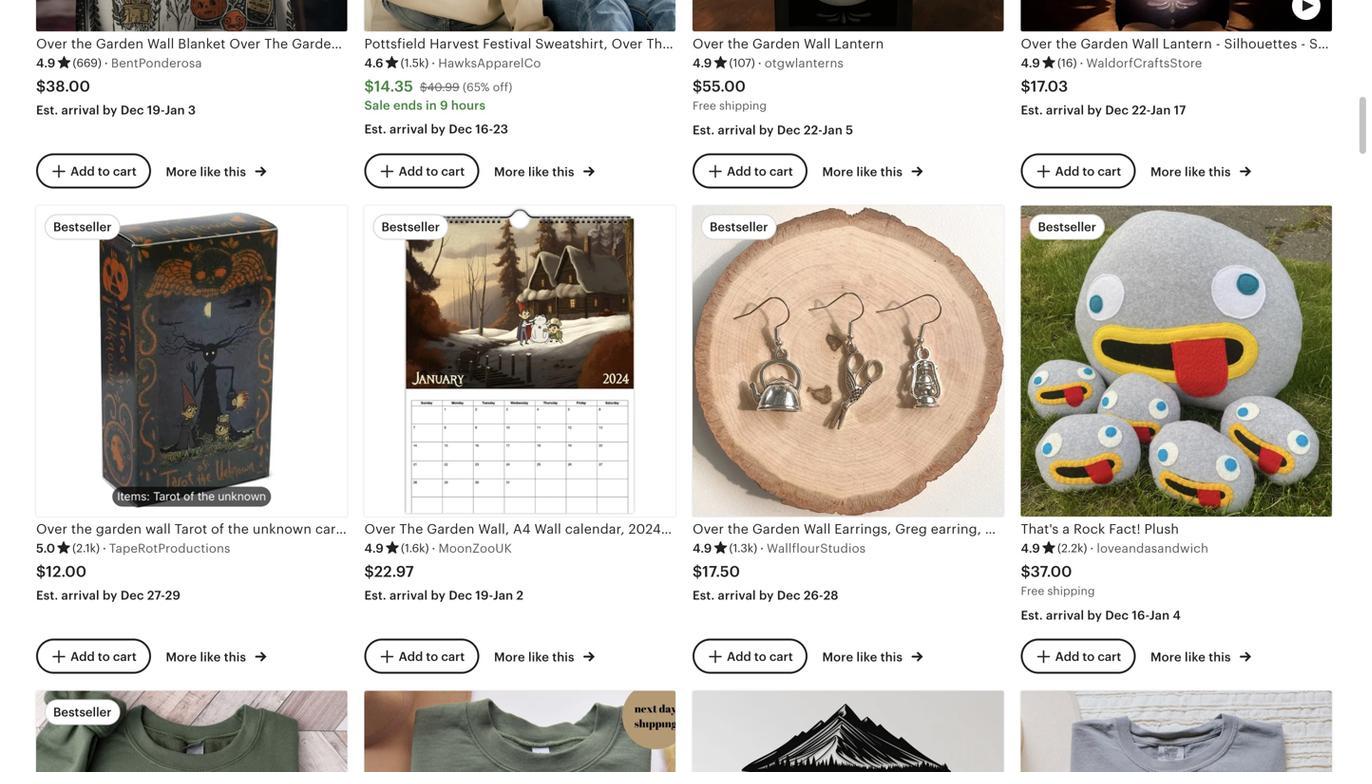Task type: vqa. For each thing, say whether or not it's contained in the screenshot.
$ 37.00 Free shipping
yes



Task type: describe. For each thing, give the bounding box(es) containing it.
over the garden wall tarot of the unknown card set new sealed
[[36, 522, 444, 537]]

add to cart button for 55.00
[[693, 153, 807, 189]]

19- for 22.97
[[475, 589, 493, 603]]

26-
[[804, 589, 823, 603]]

this for 17.03
[[1209, 165, 1231, 179]]

16- inside $ 14.35 $ 40.99 (65% off) sale ends in 9 hours est. arrival by dec 16-23
[[475, 122, 493, 137]]

by inside $ 14.35 $ 40.99 (65% off) sale ends in 9 hours est. arrival by dec 16-23
[[431, 122, 446, 137]]

the
[[399, 522, 423, 537]]

28
[[823, 589, 838, 603]]

more like this link down 23
[[494, 161, 595, 181]]

plush
[[1144, 522, 1179, 537]]

· right (1.5k)
[[432, 56, 435, 70]]

· for 17.50
[[760, 541, 764, 556]]

4.9 for 38.00
[[36, 56, 56, 70]]

more like this for 55.00
[[822, 165, 906, 179]]

card
[[315, 522, 344, 537]]

over for 22.97
[[364, 522, 396, 537]]

(1.6k)
[[401, 542, 429, 555]]

unknown
[[253, 522, 312, 537]]

$ 12.00 est. arrival by dec 27-29
[[36, 563, 181, 603]]

more for 55.00
[[822, 165, 853, 179]]

est. arrival by dec 22-jan 5
[[693, 123, 853, 137]]

arrival down the $ 37.00 free shipping
[[1046, 609, 1084, 623]]

like for 17.03
[[1185, 165, 1206, 179]]

est. down the $ 37.00 free shipping
[[1021, 609, 1043, 623]]

est. down $ 55.00 free shipping at the top of the page
[[693, 123, 715, 137]]

add to cart for 38.00
[[70, 164, 137, 178]]

jan left 4
[[1149, 609, 1170, 623]]

$ 22.97 est. arrival by dec 19-jan 2
[[364, 563, 524, 603]]

2 - from the left
[[1301, 36, 1306, 51]]

pottsfield harvest festival sweatshirt, over the garden wall sweatshirt, pottsfield sweatshirt, halloween sweatshirt image
[[364, 0, 675, 31]]

wall for 17.03
[[1132, 36, 1159, 51]]

calendar,
[[565, 522, 625, 537]]

add to cart button for 17.50
[[693, 639, 807, 674]]

· for 12.00
[[103, 541, 106, 556]]

(2.2k)
[[1057, 542, 1087, 555]]

cart for 12.00
[[113, 650, 137, 664]]

$ for 17.50
[[693, 563, 702, 581]]

by inside '$ 12.00 est. arrival by dec 27-29'
[[103, 589, 117, 603]]

over the garden wall tarot of the unknown card set new sealed image
[[36, 206, 347, 517]]

37.00
[[1031, 563, 1072, 581]]

add to cart for 12.00
[[70, 650, 137, 664]]

bestseller for 22.97
[[381, 220, 440, 234]]

$ for 55.00
[[693, 78, 702, 95]]

wall,
[[478, 522, 509, 537]]

dec inside $ 22.97 est. arrival by dec 19-jan 2
[[449, 589, 472, 603]]

to down $ 14.35 $ 40.99 (65% off) sale ends in 9 hours est. arrival by dec 16-23
[[426, 164, 438, 178]]

$ for 38.00
[[36, 78, 46, 95]]

more like this link for 17.03
[[1151, 161, 1251, 181]]

cart for 22.97
[[441, 650, 465, 664]]

to for 17.03
[[1082, 164, 1095, 178]]

more like this link for 37.00
[[1151, 646, 1251, 666]]

jan for 38.00
[[165, 103, 185, 118]]

add to cart for 17.50
[[727, 650, 793, 664]]

over for 55.00
[[693, 36, 724, 51]]

p
[[1365, 36, 1368, 51]]

add to cart down $ 14.35 $ 40.99 (65% off) sale ends in 9 hours est. arrival by dec 16-23
[[399, 164, 465, 178]]

over the garden wall earrings, greg earring, wirt earring, over the garden wall art, otgw earrings, fall accessories, cottage core art image
[[693, 206, 1004, 517]]

4.9 for 17.50
[[693, 541, 712, 556]]

the for 55.00
[[728, 36, 749, 51]]

like for 37.00
[[1185, 650, 1206, 664]]

arrival inside $ 22.97 est. arrival by dec 19-jan 2
[[390, 589, 428, 603]]

more like this link for 38.00
[[166, 161, 266, 181]]

5
[[846, 123, 853, 137]]

4
[[1173, 609, 1181, 623]]

off)
[[493, 81, 512, 93]]

(1.3k)
[[729, 542, 757, 555]]

17.03
[[1031, 78, 1068, 95]]

· for 17.03
[[1080, 56, 1083, 70]]

2024
[[628, 522, 661, 537]]

like for 17.50
[[856, 650, 877, 664]]

22- inside the $ 17.03 est. arrival by dec 22-jan 17
[[1132, 103, 1151, 118]]

cart down $ 14.35 $ 40.99 (65% off) sale ends in 9 hours est. arrival by dec 16-23
[[441, 164, 465, 178]]

(65%
[[463, 81, 490, 93]]

est. inside the $ 17.03 est. arrival by dec 22-jan 17
[[1021, 103, 1043, 118]]

add for 22.97
[[399, 650, 423, 664]]

dec inside '$ 12.00 est. arrival by dec 27-29'
[[120, 589, 144, 603]]

dec left 5
[[777, 123, 801, 137]]

garden for 17.03
[[1081, 36, 1128, 51]]

arrival inside $ 14.35 $ 40.99 (65% off) sale ends in 9 hours est. arrival by dec 16-23
[[390, 122, 428, 137]]

jan for 22.97
[[493, 589, 513, 603]]

over the garden wall blanket over the garden wall pottsfield harvest festival halloween blanket retro harvest festival college blanket image
[[36, 0, 347, 31]]

est. arrival by dec 16-jan 4
[[1021, 609, 1181, 623]]

bestseller for 12.00
[[53, 220, 112, 234]]

arrival inside '$ 12.00 est. arrival by dec 27-29'
[[61, 589, 99, 603]]

40.99
[[427, 81, 460, 93]]

more like this for 17.03
[[1151, 165, 1234, 179]]

that's a rock fact! plush
[[1021, 522, 1179, 537]]

a4
[[513, 522, 531, 537]]

more like this link for 17.50
[[822, 646, 923, 666]]

by down the $ 37.00 free shipping
[[1087, 609, 1102, 623]]

add for 37.00
[[1055, 650, 1080, 664]]

$ 38.00 est. arrival by dec 19-jan 3
[[36, 78, 196, 118]]

$ for 12.00
[[36, 563, 46, 581]]

dec inside $ 14.35 $ 40.99 (65% off) sale ends in 9 hours est. arrival by dec 16-23
[[449, 122, 472, 137]]

over for 12.00
[[36, 522, 67, 537]]

arrival inside "$ 17.50 est. arrival by dec 26-28"
[[718, 589, 756, 603]]

sale
[[364, 99, 390, 113]]

1 - from the left
[[1216, 36, 1221, 51]]

more down 23
[[494, 165, 525, 179]]

dec left 4
[[1105, 609, 1129, 623]]

set
[[348, 522, 367, 537]]

add to cart button for 12.00
[[36, 639, 151, 674]]

2
[[516, 589, 524, 603]]

by inside $ 38.00 est. arrival by dec 19-jan 3
[[103, 103, 117, 118]]

more like this link for 22.97
[[494, 646, 595, 666]]

1 horizontal spatial 16-
[[1132, 609, 1149, 623]]

· for 38.00
[[104, 56, 108, 70]]

add to cart button for 22.97
[[364, 639, 479, 674]]

of
[[211, 522, 224, 537]]

cart for 17.50
[[769, 650, 793, 664]]

$ for 37.00
[[1021, 563, 1031, 581]]

add to cart for 17.03
[[1055, 164, 1121, 178]]

over the garden wall lantern image
[[693, 0, 1004, 31]]

plant lover sweatshirt, flowers shirt, plant lover shirt, cottage core shirt, botanical shirt, dark academia shirt image
[[36, 691, 347, 772]]

jan for 17.03
[[1151, 103, 1171, 118]]

shipping for 55.00
[[719, 100, 767, 112]]

arrival down $ 55.00 free shipping at the top of the page
[[718, 123, 756, 137]]

over the garden wall, a4 wall calendar,  2024 version
[[364, 522, 712, 537]]

add for 38.00
[[70, 164, 95, 178]]

more like this for 37.00
[[1151, 650, 1234, 664]]

add to cart for 37.00
[[1055, 650, 1121, 664]]

$ 17.50 est. arrival by dec 26-28
[[693, 563, 838, 603]]

add to cart button down $ 14.35 $ 40.99 (65% off) sale ends in 9 hours est. arrival by dec 16-23
[[364, 153, 479, 189]]

to for 37.00
[[1082, 650, 1095, 664]]

9
[[440, 99, 448, 113]]

more like this for 38.00
[[166, 165, 249, 179]]

55.00
[[702, 78, 746, 95]]



Task type: locate. For each thing, give the bounding box(es) containing it.
this for 55.00
[[880, 165, 903, 179]]

2 horizontal spatial garden
[[1081, 36, 1128, 51]]

add to cart down $ 22.97 est. arrival by dec 19-jan 2
[[399, 650, 465, 664]]

· down rock
[[1090, 541, 1094, 556]]

22- left 5
[[804, 123, 822, 137]]

fact!
[[1109, 522, 1141, 537]]

more for 12.00
[[166, 650, 197, 664]]

by inside "$ 17.50 est. arrival by dec 26-28"
[[759, 589, 774, 603]]

jan inside $ 22.97 est. arrival by dec 19-jan 2
[[493, 589, 513, 603]]

add for 12.00
[[70, 650, 95, 664]]

4.9
[[36, 56, 56, 70], [693, 56, 712, 70], [1021, 56, 1040, 70], [364, 541, 384, 556], [693, 541, 712, 556], [1021, 541, 1040, 556]]

· right (1.3k)
[[760, 541, 764, 556]]

dec inside the $ 17.03 est. arrival by dec 22-jan 17
[[1105, 103, 1129, 118]]

add down est. arrival by dec 22-jan 5
[[727, 164, 751, 178]]

in
[[426, 99, 437, 113]]

add to cart down '$ 12.00 est. arrival by dec 27-29'
[[70, 650, 137, 664]]

rock
[[1074, 522, 1105, 537]]

wall down the product video element
[[1132, 36, 1159, 51]]

cart down "$ 17.50 est. arrival by dec 26-28"
[[769, 650, 793, 664]]

add to cart button for 38.00
[[36, 153, 151, 189]]

1 lantern from the left
[[834, 36, 884, 51]]

to for 17.50
[[754, 650, 766, 664]]

jan left 17
[[1151, 103, 1171, 118]]

(16)
[[1057, 56, 1077, 69]]

shipping inside the $ 37.00 free shipping
[[1047, 585, 1095, 598]]

wall for 55.00
[[804, 36, 831, 51]]

more down 29
[[166, 650, 197, 664]]

19-
[[147, 103, 165, 118], [475, 589, 493, 603]]

bestseller for 17.50
[[710, 220, 768, 234]]

new
[[371, 522, 398, 537]]

add for 17.50
[[727, 650, 751, 664]]

garden for 22.97
[[427, 522, 475, 537]]

est. inside $ 14.35 $ 40.99 (65% off) sale ends in 9 hours est. arrival by dec 16-23
[[364, 122, 386, 137]]

jan inside $ 38.00 est. arrival by dec 19-jan 3
[[165, 103, 185, 118]]

0 horizontal spatial 19-
[[147, 103, 165, 118]]

4.9 up the 55.00
[[693, 56, 712, 70]]

shadow
[[1309, 36, 1361, 51]]

est.
[[36, 103, 58, 118], [1021, 103, 1043, 118], [364, 122, 386, 137], [693, 123, 715, 137], [36, 589, 58, 603], [364, 589, 386, 603], [693, 589, 715, 603], [1021, 609, 1043, 623]]

tarot
[[175, 522, 207, 537]]

· right (16)
[[1080, 56, 1083, 70]]

over up 5.0
[[36, 522, 67, 537]]

est. down sale
[[364, 122, 386, 137]]

dec
[[120, 103, 144, 118], [1105, 103, 1129, 118], [449, 122, 472, 137], [777, 123, 801, 137], [120, 589, 144, 603], [449, 589, 472, 603], [777, 589, 801, 603], [1105, 609, 1129, 623]]

jan left 5
[[822, 123, 843, 137]]

arrival
[[61, 103, 99, 118], [1046, 103, 1084, 118], [390, 122, 428, 137], [718, 123, 756, 137], [61, 589, 99, 603], [390, 589, 428, 603], [718, 589, 756, 603], [1046, 609, 1084, 623]]

more for 37.00
[[1151, 650, 1182, 664]]

free inside $ 55.00 free shipping
[[693, 100, 716, 112]]

17.50
[[702, 563, 740, 581]]

by left 17
[[1087, 103, 1102, 118]]

1 horizontal spatial shipping
[[1047, 585, 1095, 598]]

product video element
[[1021, 0, 1332, 31]]

dec down "hours"
[[449, 122, 472, 137]]

ends
[[393, 99, 423, 113]]

(669)
[[73, 56, 102, 69]]

free down the 55.00
[[693, 100, 716, 112]]

0 horizontal spatial 16-
[[475, 122, 493, 137]]

est. inside '$ 12.00 est. arrival by dec 27-29'
[[36, 589, 58, 603]]

more like this link down 3
[[166, 161, 266, 181]]

1 horizontal spatial 22-
[[1132, 103, 1151, 118]]

4.9 for 17.03
[[1021, 56, 1040, 70]]

lantern
[[834, 36, 884, 51], [1163, 36, 1212, 51]]

dec left 26-
[[777, 589, 801, 603]]

$ 17.03 est. arrival by dec 22-jan 17
[[1021, 78, 1186, 118]]

free for 55.00
[[693, 100, 716, 112]]

by down $ 55.00 free shipping at the top of the page
[[759, 123, 774, 137]]

4.9 down new
[[364, 541, 384, 556]]

the
[[728, 36, 749, 51], [1056, 36, 1077, 51], [71, 522, 92, 537], [228, 522, 249, 537]]

garden for 55.00
[[752, 36, 800, 51]]

add down $ 38.00 est. arrival by dec 19-jan 3
[[70, 164, 95, 178]]

cart down the $ 17.03 est. arrival by dec 22-jan 17
[[1098, 164, 1121, 178]]

$ inside $ 38.00 est. arrival by dec 19-jan 3
[[36, 78, 46, 95]]

more like this for 12.00
[[166, 650, 249, 664]]

arrival inside the $ 17.03 est. arrival by dec 22-jan 17
[[1046, 103, 1084, 118]]

more like this down 3
[[166, 165, 249, 179]]

1 horizontal spatial lantern
[[1163, 36, 1212, 51]]

add to cart button for 37.00
[[1021, 639, 1136, 674]]

$
[[36, 78, 46, 95], [364, 78, 374, 95], [693, 78, 702, 95], [1021, 78, 1031, 95], [420, 81, 427, 93], [36, 563, 46, 581], [364, 563, 374, 581], [693, 563, 702, 581], [1021, 563, 1031, 581]]

add
[[70, 164, 95, 178], [399, 164, 423, 178], [727, 164, 751, 178], [1055, 164, 1080, 178], [70, 650, 95, 664], [399, 650, 423, 664], [727, 650, 751, 664], [1055, 650, 1080, 664]]

like
[[200, 165, 221, 179], [528, 165, 549, 179], [856, 165, 877, 179], [1185, 165, 1206, 179], [200, 650, 221, 664], [528, 650, 549, 664], [856, 650, 877, 664], [1185, 650, 1206, 664]]

0 horizontal spatial free
[[693, 100, 716, 112]]

free down 37.00
[[1021, 585, 1044, 598]]

5.0
[[36, 541, 55, 556]]

by
[[103, 103, 117, 118], [1087, 103, 1102, 118], [431, 122, 446, 137], [759, 123, 774, 137], [103, 589, 117, 603], [431, 589, 446, 603], [759, 589, 774, 603], [1087, 609, 1102, 623]]

add to cart down $ 38.00 est. arrival by dec 19-jan 3
[[70, 164, 137, 178]]

est. inside "$ 17.50 est. arrival by dec 26-28"
[[693, 589, 715, 603]]

that's
[[1021, 522, 1059, 537]]

38.00
[[46, 78, 90, 95]]

wall
[[804, 36, 831, 51], [1132, 36, 1159, 51], [534, 522, 561, 537]]

dec left 3
[[120, 103, 144, 118]]

to down est. arrival by dec 22-jan 5
[[754, 164, 766, 178]]

cart down '$ 12.00 est. arrival by dec 27-29'
[[113, 650, 137, 664]]

like for 12.00
[[200, 650, 221, 664]]

to for 22.97
[[426, 650, 438, 664]]

4.9 down version
[[693, 541, 712, 556]]

·
[[104, 56, 108, 70], [432, 56, 435, 70], [758, 56, 762, 70], [1080, 56, 1083, 70], [103, 541, 106, 556], [432, 541, 436, 556], [760, 541, 764, 556], [1090, 541, 1094, 556]]

free inside the $ 37.00 free shipping
[[1021, 585, 1044, 598]]

add to cart down est. arrival by dec 16-jan 4
[[1055, 650, 1121, 664]]

dec inside $ 38.00 est. arrival by dec 19-jan 3
[[120, 103, 144, 118]]

add to cart button for 17.03
[[1021, 153, 1136, 189]]

shipping down the 55.00
[[719, 100, 767, 112]]

more like this for 17.50
[[822, 650, 906, 664]]

1 horizontal spatial 19-
[[475, 589, 493, 603]]

free for 37.00
[[1021, 585, 1044, 598]]

$ 55.00 free shipping
[[693, 78, 767, 112]]

$ for 17.03
[[1021, 78, 1031, 95]]

add to cart for 22.97
[[399, 650, 465, 664]]

to down the $ 17.03 est. arrival by dec 22-jan 17
[[1082, 164, 1095, 178]]

more like this for 22.97
[[494, 650, 578, 664]]

more for 17.03
[[1151, 165, 1182, 179]]

the up (16)
[[1056, 36, 1077, 51]]

lantern for 17.03
[[1163, 36, 1212, 51]]

hours
[[451, 99, 486, 113]]

this for 17.50
[[880, 650, 903, 664]]

over for 17.03
[[1021, 36, 1052, 51]]

0 horizontal spatial wall
[[534, 522, 561, 537]]

14.35
[[374, 78, 413, 95]]

more like this link for 55.00
[[822, 161, 923, 181]]

cart down $ 22.97 est. arrival by dec 19-jan 2
[[441, 650, 465, 664]]

a
[[1062, 522, 1070, 537]]

the for 12.00
[[71, 522, 92, 537]]

more like this link
[[166, 161, 266, 181], [494, 161, 595, 181], [822, 161, 923, 181], [1151, 161, 1251, 181], [166, 646, 266, 666], [494, 646, 595, 666], [822, 646, 923, 666], [1151, 646, 1251, 666]]

(1.5k)
[[401, 56, 429, 69]]

$ inside $ 55.00 free shipping
[[693, 78, 702, 95]]

add to cart
[[70, 164, 137, 178], [399, 164, 465, 178], [727, 164, 793, 178], [1055, 164, 1121, 178], [70, 650, 137, 664], [399, 650, 465, 664], [727, 650, 793, 664], [1055, 650, 1121, 664]]

· for 55.00
[[758, 56, 762, 70]]

3
[[188, 103, 196, 118]]

· right (2.1k)
[[103, 541, 106, 556]]

4.9 up 17.03
[[1021, 56, 1040, 70]]

est. down 12.00
[[36, 589, 58, 603]]

shipping down 37.00
[[1047, 585, 1095, 598]]

4.6
[[364, 56, 384, 70]]

1 vertical spatial 19-
[[475, 589, 493, 603]]

4.9 for 22.97
[[364, 541, 384, 556]]

cart for 55.00
[[769, 164, 793, 178]]

more like this link for 12.00
[[166, 646, 266, 666]]

lantern for 55.00
[[834, 36, 884, 51]]

1 vertical spatial 22-
[[804, 123, 822, 137]]

1 horizontal spatial free
[[1021, 585, 1044, 598]]

· right (1.6k)
[[432, 541, 436, 556]]

4.9 down that's on the bottom right of the page
[[1021, 541, 1040, 556]]

over the garden wall lantern
[[693, 36, 884, 51]]

by inside $ 22.97 est. arrival by dec 19-jan 2
[[431, 589, 446, 603]]

bestseller
[[53, 220, 112, 234], [381, 220, 440, 234], [710, 220, 768, 234], [1038, 220, 1096, 234], [53, 705, 112, 720]]

0 vertical spatial 16-
[[475, 122, 493, 137]]

arrival down 12.00
[[61, 589, 99, 603]]

to for 38.00
[[98, 164, 110, 178]]

garden
[[96, 522, 142, 537]]

the right of
[[228, 522, 249, 537]]

more like this link down 5
[[822, 161, 923, 181]]

this
[[224, 165, 246, 179], [552, 165, 574, 179], [880, 165, 903, 179], [1209, 165, 1231, 179], [224, 650, 246, 664], [552, 650, 574, 664], [880, 650, 903, 664], [1209, 650, 1231, 664]]

to for 55.00
[[754, 164, 766, 178]]

more like this down 23
[[494, 165, 578, 179]]

like for 38.00
[[200, 165, 221, 179]]

$ inside the $ 37.00 free shipping
[[1021, 563, 1031, 581]]

19- for 38.00
[[147, 103, 165, 118]]

0 horizontal spatial garden
[[427, 522, 475, 537]]

over the garden wall lantern - silhouettes  - shadow p
[[1021, 36, 1368, 51]]

add to cart button down '$ 12.00 est. arrival by dec 27-29'
[[36, 639, 151, 674]]

more for 22.97
[[494, 650, 525, 664]]

shipping for 37.00
[[1047, 585, 1095, 598]]

more down 5
[[822, 165, 853, 179]]

add to cart button down $ 22.97 est. arrival by dec 19-jan 2
[[364, 639, 479, 674]]

0 horizontal spatial 22-
[[804, 123, 822, 137]]

0 vertical spatial shipping
[[719, 100, 767, 112]]

retro pottsfield sweatshirt, pottsfield harvest festival shirt, spooky pumpkin sweatshirt, pottsfield halloween sweatshirt, gift for autumn image
[[364, 691, 675, 772]]

27-
[[147, 589, 165, 603]]

the up (2.1k)
[[71, 522, 92, 537]]

cart
[[113, 164, 137, 178], [441, 164, 465, 178], [769, 164, 793, 178], [1098, 164, 1121, 178], [113, 650, 137, 664], [441, 650, 465, 664], [769, 650, 793, 664], [1098, 650, 1121, 664]]

$ 14.35 $ 40.99 (65% off) sale ends in 9 hours est. arrival by dec 16-23
[[364, 78, 512, 137]]

to down $ 38.00 est. arrival by dec 19-jan 3
[[98, 164, 110, 178]]

add for 55.00
[[727, 164, 751, 178]]

by left 27-
[[103, 589, 117, 603]]

over left the
[[364, 522, 396, 537]]

$ inside "$ 17.50 est. arrival by dec 26-28"
[[693, 563, 702, 581]]

wall right a4
[[534, 522, 561, 537]]

1 vertical spatial free
[[1021, 585, 1044, 598]]

to down est. arrival by dec 16-jan 4
[[1082, 650, 1095, 664]]

more
[[166, 165, 197, 179], [494, 165, 525, 179], [822, 165, 853, 179], [1151, 165, 1182, 179], [166, 650, 197, 664], [494, 650, 525, 664], [822, 650, 853, 664], [1151, 650, 1182, 664]]

bestseller link
[[36, 691, 347, 772]]

0 vertical spatial 19-
[[147, 103, 165, 118]]

by down 9
[[431, 122, 446, 137]]

$ inside $ 22.97 est. arrival by dec 19-jan 2
[[364, 563, 374, 581]]

this for 37.00
[[1209, 650, 1231, 664]]

(2.1k)
[[72, 542, 100, 555]]

dec left 27-
[[120, 589, 144, 603]]

dec inside "$ 17.50 est. arrival by dec 26-28"
[[777, 589, 801, 603]]

over the garden wall, a4 wall calendar,  2024 version image
[[364, 206, 675, 517]]

1 horizontal spatial wall
[[804, 36, 831, 51]]

over the garden wall lantern - silhouettes  - shadow play image
[[1021, 0, 1332, 31]]

add to cart button down $ 38.00 est. arrival by dec 19-jan 3
[[36, 153, 151, 189]]

over up 17.03
[[1021, 36, 1052, 51]]

est. down 22.97
[[364, 589, 386, 603]]

wall
[[145, 522, 171, 537]]

arrival down ends
[[390, 122, 428, 137]]

16- down "hours"
[[475, 122, 493, 137]]

add down ends
[[399, 164, 423, 178]]

more like this down 4
[[1151, 650, 1234, 664]]

free
[[693, 100, 716, 112], [1021, 585, 1044, 598]]

silhouettes
[[1224, 36, 1297, 51]]

by down sealed
[[431, 589, 446, 603]]

that's a rock fact! plush image
[[1021, 206, 1332, 517]]

22-
[[1132, 103, 1151, 118], [804, 123, 822, 137]]

add for 17.03
[[1055, 164, 1080, 178]]

cart down $ 38.00 est. arrival by dec 19-jan 3
[[113, 164, 137, 178]]

add to cart down est. arrival by dec 22-jan 5
[[727, 164, 793, 178]]

2 horizontal spatial wall
[[1132, 36, 1159, 51]]

sealed
[[402, 522, 444, 537]]

this for 12.00
[[224, 650, 246, 664]]

arrival down 17.03
[[1046, 103, 1084, 118]]

dec left 2
[[449, 589, 472, 603]]

cart for 38.00
[[113, 164, 137, 178]]

more like this down the 28
[[822, 650, 906, 664]]

more like this
[[166, 165, 249, 179], [494, 165, 578, 179], [822, 165, 906, 179], [1151, 165, 1234, 179], [166, 650, 249, 664], [494, 650, 578, 664], [822, 650, 906, 664], [1151, 650, 1234, 664]]

more down 3
[[166, 165, 197, 179]]

29
[[165, 589, 181, 603]]

like for 22.97
[[528, 650, 549, 664]]

16-
[[475, 122, 493, 137], [1132, 609, 1149, 623]]

add to cart button down est. arrival by dec 16-jan 4
[[1021, 639, 1136, 674]]

est. inside $ 22.97 est. arrival by dec 19-jan 2
[[364, 589, 386, 603]]

shipping inside $ 55.00 free shipping
[[719, 100, 767, 112]]

add to cart down the $ 17.03 est. arrival by dec 22-jan 17
[[1055, 164, 1121, 178]]

$ inside '$ 12.00 est. arrival by dec 27-29'
[[36, 563, 46, 581]]

to
[[98, 164, 110, 178], [426, 164, 438, 178], [754, 164, 766, 178], [1082, 164, 1095, 178], [98, 650, 110, 664], [426, 650, 438, 664], [754, 650, 766, 664], [1082, 650, 1095, 664]]

more like this down 17
[[1151, 165, 1234, 179]]

jan inside the $ 17.03 est. arrival by dec 22-jan 17
[[1151, 103, 1171, 118]]

more like this down 2
[[494, 650, 578, 664]]

like for 55.00
[[856, 165, 877, 179]]

this for 38.00
[[224, 165, 246, 179]]

· for 37.00
[[1090, 541, 1094, 556]]

1 horizontal spatial -
[[1301, 36, 1306, 51]]

jan left 3
[[165, 103, 185, 118]]

0 horizontal spatial -
[[1216, 36, 1221, 51]]

garden
[[752, 36, 800, 51], [1081, 36, 1128, 51], [427, 522, 475, 537]]

by left 3
[[103, 103, 117, 118]]

2 lantern from the left
[[1163, 36, 1212, 51]]

to for 12.00
[[98, 650, 110, 664]]

12.00
[[46, 563, 87, 581]]

$ for 14.35
[[364, 78, 374, 95]]

large mountain wall art, mountain art, mountain metal wall art, wall art, wall decor, metal art, wall decor over the bed, gift, garden gifts image
[[693, 691, 1004, 772]]

cart for 37.00
[[1098, 650, 1121, 664]]

(107)
[[729, 56, 755, 69]]

est. inside $ 38.00 est. arrival by dec 19-jan 3
[[36, 103, 58, 118]]

dec left 17
[[1105, 103, 1129, 118]]

0 horizontal spatial shipping
[[719, 100, 767, 112]]

$ for 22.97
[[364, 563, 374, 581]]

this for 22.97
[[552, 650, 574, 664]]

arrival down 22.97
[[390, 589, 428, 603]]

embroidered halloween ghost sweatshirt, ghost holding black cat under the moon sweater, embroidered spooky pullover, cute cat crewneck shirt image
[[1021, 691, 1332, 772]]

wall down over the garden wall lantern "image"
[[804, 36, 831, 51]]

more down 17
[[1151, 165, 1182, 179]]

19- inside $ 38.00 est. arrival by dec 19-jan 3
[[147, 103, 165, 118]]

garden up (107)
[[752, 36, 800, 51]]

17
[[1174, 103, 1186, 118]]

1 horizontal spatial garden
[[752, 36, 800, 51]]

more down the 28
[[822, 650, 853, 664]]

more like this link down 2
[[494, 646, 595, 666]]

0 horizontal spatial lantern
[[834, 36, 884, 51]]

add to cart for 55.00
[[727, 164, 793, 178]]

add to cart button down est. arrival by dec 22-jan 5
[[693, 153, 807, 189]]

by inside the $ 17.03 est. arrival by dec 22-jan 17
[[1087, 103, 1102, 118]]

4.9 up 38.00
[[36, 56, 56, 70]]

by left 26-
[[759, 589, 774, 603]]

22.97
[[374, 563, 414, 581]]

$ inside the $ 17.03 est. arrival by dec 22-jan 17
[[1021, 78, 1031, 95]]

over up the 55.00
[[693, 36, 724, 51]]

add to cart button
[[36, 153, 151, 189], [364, 153, 479, 189], [693, 153, 807, 189], [1021, 153, 1136, 189], [36, 639, 151, 674], [364, 639, 479, 674], [693, 639, 807, 674], [1021, 639, 1136, 674]]

4.9 for 55.00
[[693, 56, 712, 70]]

19- inside $ 22.97 est. arrival by dec 19-jan 2
[[475, 589, 493, 603]]

more for 17.50
[[822, 650, 853, 664]]

garden up the $ 17.03 est. arrival by dec 22-jan 17
[[1081, 36, 1128, 51]]

to down '$ 12.00 est. arrival by dec 27-29'
[[98, 650, 110, 664]]

the for 17.03
[[1056, 36, 1077, 51]]

1 vertical spatial shipping
[[1047, 585, 1095, 598]]

more like this link down 17
[[1151, 161, 1251, 181]]

to down $ 22.97 est. arrival by dec 19-jan 2
[[426, 650, 438, 664]]

23
[[493, 122, 508, 137]]

-
[[1216, 36, 1221, 51], [1301, 36, 1306, 51]]

· for 22.97
[[432, 541, 436, 556]]

1 vertical spatial 16-
[[1132, 609, 1149, 623]]

0 vertical spatial free
[[693, 100, 716, 112]]

$ 37.00 free shipping
[[1021, 563, 1095, 598]]

arrival inside $ 38.00 est. arrival by dec 19-jan 3
[[61, 103, 99, 118]]

more down 4
[[1151, 650, 1182, 664]]

version
[[665, 522, 712, 537]]

0 vertical spatial 22-
[[1132, 103, 1151, 118]]

jan
[[165, 103, 185, 118], [1151, 103, 1171, 118], [822, 123, 843, 137], [493, 589, 513, 603], [1149, 609, 1170, 623]]



